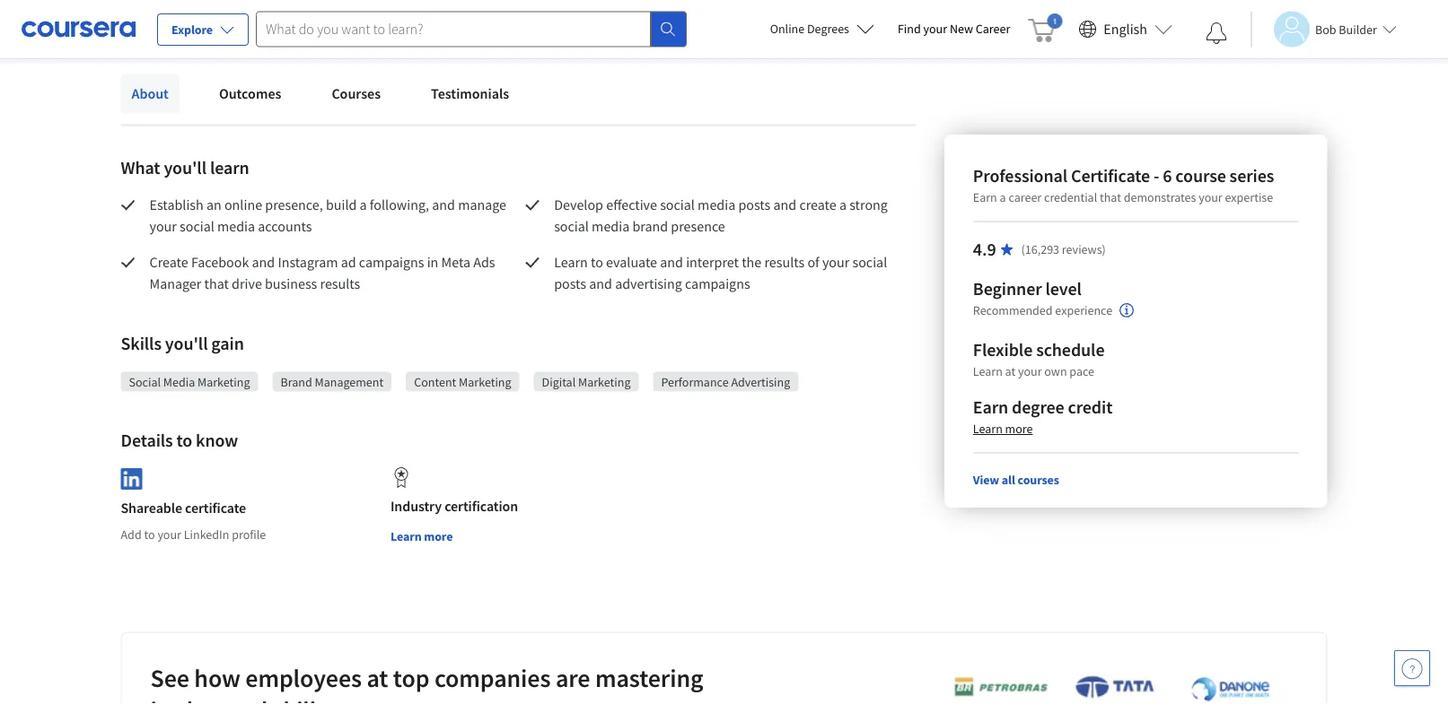 Task type: vqa. For each thing, say whether or not it's contained in the screenshot.
SEE HOW EMPLOYEES AT TOP COMPANIES ARE MASTERING IN-DEMAND SKILLS at the left of page
yes



Task type: describe. For each thing, give the bounding box(es) containing it.
social
[[129, 374, 161, 390]]

expertise
[[1225, 189, 1274, 206]]

included
[[121, 0, 174, 18]]

more for the learn more link to the left
[[372, 0, 404, 18]]

business
[[265, 275, 317, 293]]

evaluate
[[606, 254, 657, 272]]

posts inside develop effective social media posts and create a strong social media brand presence
[[739, 196, 771, 214]]

marketing for content marketing
[[459, 374, 512, 390]]

testimonials link
[[420, 74, 520, 114]]

professional
[[973, 165, 1068, 187]]

learn
[[210, 156, 249, 179]]

add
[[121, 527, 142, 544]]

recommended experience
[[973, 303, 1113, 319]]

6
[[1163, 165, 1172, 187]]

bob builder
[[1316, 21, 1377, 37]]

2 horizontal spatial media
[[698, 196, 736, 214]]

brand
[[633, 218, 668, 236]]

english button
[[1072, 0, 1180, 58]]

interpret
[[686, 254, 739, 272]]

experience
[[1056, 303, 1113, 319]]

linkedin
[[184, 527, 229, 544]]

more inside earn degree credit learn more
[[1005, 421, 1033, 437]]

demand
[[179, 695, 268, 705]]

you'll for what
[[164, 156, 207, 179]]

skills you'll gain
[[121, 332, 244, 355]]

shopping cart: 1 item image
[[1029, 13, 1063, 42]]

about link
[[121, 74, 180, 114]]

of
[[808, 254, 820, 272]]

in-
[[150, 695, 179, 705]]

view all courses
[[973, 472, 1060, 489]]

learn inside learn to evaluate and interpret the results of your social posts and advertising campaigns
[[554, 254, 588, 272]]

manager
[[150, 275, 201, 293]]

schedule
[[1036, 339, 1105, 361]]

your inside professional certificate - 6 course series earn a career credential that demonstrates your expertise
[[1199, 189, 1223, 206]]

your inside "flexible schedule learn at your own pace"
[[1018, 364, 1042, 380]]

details to know
[[121, 429, 238, 452]]

know
[[196, 429, 238, 452]]

learn inside "flexible schedule learn at your own pace"
[[973, 364, 1003, 380]]

the
[[742, 254, 762, 272]]

presence,
[[265, 196, 323, 214]]

What do you want to learn? text field
[[256, 11, 651, 47]]

facebook
[[191, 254, 249, 272]]

skills
[[273, 695, 327, 705]]

at for your
[[1005, 364, 1016, 380]]

learn more for learn more "button"
[[391, 529, 453, 545]]

online
[[770, 21, 805, 37]]

4.9
[[973, 238, 996, 261]]

posts inside learn to evaluate and interpret the results of your social posts and advertising campaigns
[[554, 275, 586, 293]]

profile
[[232, 527, 266, 544]]

degree
[[1012, 396, 1065, 419]]

flexible
[[973, 339, 1033, 361]]

show notifications image
[[1206, 22, 1228, 44]]

social inside "establish an online presence, build a following, and manage your social media accounts"
[[180, 218, 214, 236]]

how
[[194, 663, 241, 694]]

earn degree credit learn more
[[973, 396, 1113, 437]]

courses
[[332, 85, 381, 103]]

create facebook and instagram ad campaigns in meta ads manager that drive business results
[[150, 254, 498, 293]]

career
[[976, 21, 1011, 37]]

advertising
[[731, 374, 791, 390]]

drive
[[232, 275, 262, 293]]

-
[[1154, 165, 1160, 187]]

an
[[206, 196, 222, 214]]

online degrees button
[[756, 9, 889, 48]]

courses
[[1018, 472, 1060, 489]]

mastering
[[595, 663, 704, 694]]

explore
[[172, 22, 213, 38]]

create
[[150, 254, 188, 272]]

find your new career link
[[889, 18, 1020, 40]]

earn inside earn degree credit learn more
[[973, 396, 1009, 419]]

and up advertising
[[660, 254, 683, 272]]

results inside create facebook and instagram ad campaigns in meta ads manager that drive business results
[[320, 275, 360, 293]]

brand management
[[281, 374, 384, 390]]

certificate
[[185, 500, 246, 517]]

level
[[1046, 278, 1082, 300]]

establish
[[150, 196, 204, 214]]

beginner
[[973, 278, 1042, 300]]

add to your linkedin profile
[[121, 527, 266, 544]]

campaigns inside learn to evaluate and interpret the results of your social posts and advertising campaigns
[[685, 275, 750, 293]]

campaigns inside create facebook and instagram ad campaigns in meta ads manager that drive business results
[[359, 254, 424, 272]]

a inside "establish an online presence, build a following, and manage your social media accounts"
[[360, 196, 367, 214]]

following,
[[370, 196, 429, 214]]

online degrees
[[770, 21, 850, 37]]

that for facebook
[[204, 275, 229, 293]]

to for evaluate
[[591, 254, 603, 272]]

companies
[[435, 663, 551, 694]]

develop
[[554, 196, 603, 214]]

degrees
[[807, 21, 850, 37]]

testimonials
[[431, 85, 509, 103]]

coursera enterprise logos image
[[927, 676, 1286, 705]]

details
[[121, 429, 173, 452]]

beginner level
[[973, 278, 1082, 300]]

explore button
[[157, 13, 249, 46]]

certification
[[445, 498, 518, 516]]

help center image
[[1402, 658, 1423, 680]]

effective
[[606, 196, 657, 214]]

are
[[556, 663, 590, 694]]

that for certificate
[[1100, 189, 1122, 206]]

digital
[[542, 374, 576, 390]]

and inside "establish an online presence, build a following, and manage your social media accounts"
[[432, 196, 455, 214]]

earn inside professional certificate - 6 course series earn a career credential that demonstrates your expertise
[[973, 189, 998, 206]]

your inside "establish an online presence, build a following, and manage your social media accounts"
[[150, 218, 177, 236]]

shareable certificate
[[121, 500, 246, 517]]

own
[[1045, 364, 1067, 380]]

all
[[1002, 472, 1016, 489]]



Task type: locate. For each thing, give the bounding box(es) containing it.
learn down the develop
[[554, 254, 588, 272]]

1 horizontal spatial to
[[177, 429, 192, 452]]

performance advertising
[[661, 374, 791, 390]]

a for develop
[[840, 196, 847, 214]]

to for your
[[144, 527, 155, 544]]

certificate
[[1071, 165, 1151, 187]]

your left own
[[1018, 364, 1042, 380]]

at left 'top'
[[367, 663, 388, 694]]

1 horizontal spatial campaigns
[[685, 275, 750, 293]]

social up presence
[[660, 196, 695, 214]]

media up presence
[[698, 196, 736, 214]]

1 vertical spatial results
[[320, 275, 360, 293]]

gain
[[211, 332, 244, 355]]

and inside create facebook and instagram ad campaigns in meta ads manager that drive business results
[[252, 254, 275, 272]]

2 vertical spatial to
[[144, 527, 155, 544]]

online
[[224, 196, 262, 214]]

0 horizontal spatial learn more link
[[335, 0, 404, 20]]

see how employees at top companies are mastering in-demand skills
[[150, 663, 704, 705]]

that down the facebook
[[204, 275, 229, 293]]

2 horizontal spatial to
[[591, 254, 603, 272]]

top
[[393, 663, 430, 694]]

your
[[924, 21, 948, 37], [1199, 189, 1223, 206], [150, 218, 177, 236], [823, 254, 850, 272], [1018, 364, 1042, 380], [157, 527, 181, 544]]

pace
[[1070, 364, 1095, 380]]

2 marketing from the left
[[459, 374, 512, 390]]

and down evaluate
[[589, 275, 612, 293]]

your inside learn to evaluate and interpret the results of your social posts and advertising campaigns
[[823, 254, 850, 272]]

1 earn from the top
[[973, 189, 998, 206]]

learn down flexible
[[973, 364, 1003, 380]]

1 horizontal spatial learn more link
[[973, 421, 1033, 437]]

you'll up "establish" at the left of the page
[[164, 156, 207, 179]]

0 horizontal spatial that
[[204, 275, 229, 293]]

your down course
[[1199, 189, 1223, 206]]

earn left degree in the bottom right of the page
[[973, 396, 1009, 419]]

a for professional
[[1000, 189, 1006, 206]]

more
[[372, 0, 404, 18], [1005, 421, 1033, 437], [424, 529, 453, 545]]

industry certification
[[391, 498, 518, 516]]

1 vertical spatial at
[[367, 663, 388, 694]]

0 horizontal spatial more
[[372, 0, 404, 18]]

your right of
[[823, 254, 850, 272]]

0 horizontal spatial campaigns
[[359, 254, 424, 272]]

that inside create facebook and instagram ad campaigns in meta ads manager that drive business results
[[204, 275, 229, 293]]

0 vertical spatial that
[[1100, 189, 1122, 206]]

ads
[[474, 254, 495, 272]]

develop effective social media posts and create a strong social media brand presence
[[554, 196, 891, 236]]

bob builder button
[[1251, 11, 1397, 47]]

None search field
[[256, 11, 687, 47]]

strong
[[850, 196, 888, 214]]

marketing right content
[[459, 374, 512, 390]]

0 horizontal spatial posts
[[554, 275, 586, 293]]

results down ad
[[320, 275, 360, 293]]

at inside see how employees at top companies are mastering in-demand skills
[[367, 663, 388, 694]]

what
[[121, 156, 160, 179]]

see
[[150, 663, 189, 694]]

your right find
[[924, 21, 948, 37]]

information about difficulty level pre-requisites. image
[[1120, 304, 1134, 318]]

learn more down industry
[[391, 529, 453, 545]]

learn more button
[[391, 528, 453, 546]]

marketing down gain
[[198, 374, 250, 390]]

marketing right the digital
[[578, 374, 631, 390]]

1 vertical spatial learn more link
[[973, 421, 1033, 437]]

brand
[[281, 374, 312, 390]]

find
[[898, 21, 921, 37]]

1 horizontal spatial marketing
[[459, 374, 512, 390]]

manage
[[458, 196, 507, 214]]

flexible schedule learn at your own pace
[[973, 339, 1105, 380]]

1 horizontal spatial more
[[424, 529, 453, 545]]

1 vertical spatial earn
[[973, 396, 1009, 419]]

1 vertical spatial you'll
[[165, 332, 208, 355]]

career
[[1009, 189, 1042, 206]]

and inside develop effective social media posts and create a strong social media brand presence
[[774, 196, 797, 214]]

to for know
[[177, 429, 192, 452]]

content marketing
[[414, 374, 512, 390]]

1 vertical spatial learn more
[[391, 529, 453, 545]]

0 horizontal spatial a
[[360, 196, 367, 214]]

a right the create on the right of the page
[[840, 196, 847, 214]]

instagram
[[278, 254, 338, 272]]

establish an online presence, build a following, and manage your social media accounts
[[150, 196, 509, 236]]

about
[[132, 85, 169, 103]]

1 horizontal spatial a
[[840, 196, 847, 214]]

2 earn from the top
[[973, 396, 1009, 419]]

social down an
[[180, 218, 214, 236]]

earn left career
[[973, 189, 998, 206]]

ad
[[341, 254, 356, 272]]

learn inside "button"
[[391, 529, 422, 545]]

you'll up social media marketing
[[165, 332, 208, 355]]

that down certificate
[[1100, 189, 1122, 206]]

a right the build
[[360, 196, 367, 214]]

a inside develop effective social media posts and create a strong social media brand presence
[[840, 196, 847, 214]]

builder
[[1339, 21, 1377, 37]]

at down flexible
[[1005, 364, 1016, 380]]

media inside "establish an online presence, build a following, and manage your social media accounts"
[[217, 218, 255, 236]]

credential
[[1044, 189, 1098, 206]]

marketing for digital marketing
[[578, 374, 631, 390]]

coursera image
[[22, 15, 136, 43]]

credit
[[1068, 396, 1113, 419]]

2 vertical spatial more
[[424, 529, 453, 545]]

campaigns
[[359, 254, 424, 272], [685, 275, 750, 293]]

marketing
[[198, 374, 250, 390], [459, 374, 512, 390], [578, 374, 631, 390]]

0 horizontal spatial to
[[144, 527, 155, 544]]

social right of
[[853, 254, 887, 272]]

1 vertical spatial campaigns
[[685, 275, 750, 293]]

0 vertical spatial at
[[1005, 364, 1016, 380]]

0 vertical spatial earn
[[973, 189, 998, 206]]

more for learn more "button"
[[424, 529, 453, 545]]

learn down industry
[[391, 529, 422, 545]]

campaigns left in
[[359, 254, 424, 272]]

(16,293 reviews)
[[1022, 242, 1106, 258]]

your down shareable certificate
[[157, 527, 181, 544]]

digital marketing
[[542, 374, 631, 390]]

at inside "flexible schedule learn at your own pace"
[[1005, 364, 1016, 380]]

accounts
[[258, 218, 312, 236]]

a inside professional certificate - 6 course series earn a career credential that demonstrates your expertise
[[1000, 189, 1006, 206]]

posts left advertising
[[554, 275, 586, 293]]

course
[[1176, 165, 1226, 187]]

to inside learn to evaluate and interpret the results of your social posts and advertising campaigns
[[591, 254, 603, 272]]

learn up view
[[973, 421, 1003, 437]]

shareable
[[121, 500, 182, 517]]

1 horizontal spatial results
[[765, 254, 805, 272]]

3 marketing from the left
[[578, 374, 631, 390]]

to left evaluate
[[591, 254, 603, 272]]

0 vertical spatial campaigns
[[359, 254, 424, 272]]

1 horizontal spatial at
[[1005, 364, 1016, 380]]

in
[[427, 254, 439, 272]]

english
[[1104, 20, 1148, 38]]

media down online in the top of the page
[[217, 218, 255, 236]]

what you'll learn
[[121, 156, 249, 179]]

1 vertical spatial posts
[[554, 275, 586, 293]]

learn up courses link
[[335, 0, 369, 18]]

1 horizontal spatial that
[[1100, 189, 1122, 206]]

view all courses link
[[973, 472, 1060, 489]]

0 horizontal spatial at
[[367, 663, 388, 694]]

posts up the at the top of the page
[[739, 196, 771, 214]]

0 vertical spatial you'll
[[164, 156, 207, 179]]

learn more link down degree in the bottom right of the page
[[973, 421, 1033, 437]]

find your new career
[[898, 21, 1011, 37]]

learn more for the learn more link to the left
[[335, 0, 404, 18]]

to right add
[[144, 527, 155, 544]]

at for top
[[367, 663, 388, 694]]

2 horizontal spatial more
[[1005, 421, 1033, 437]]

0 horizontal spatial media
[[217, 218, 255, 236]]

presence
[[671, 218, 725, 236]]

to left the know on the left bottom of page
[[177, 429, 192, 452]]

you'll
[[164, 156, 207, 179], [165, 332, 208, 355]]

1 horizontal spatial media
[[592, 218, 630, 236]]

employees
[[245, 663, 362, 694]]

0 vertical spatial learn more link
[[335, 0, 404, 20]]

2 horizontal spatial marketing
[[578, 374, 631, 390]]

0 horizontal spatial results
[[320, 275, 360, 293]]

social media marketing
[[129, 374, 250, 390]]

learn
[[335, 0, 369, 18], [554, 254, 588, 272], [973, 364, 1003, 380], [973, 421, 1003, 437], [391, 529, 422, 545]]

1 marketing from the left
[[198, 374, 250, 390]]

learn to evaluate and interpret the results of your social posts and advertising campaigns
[[554, 254, 890, 293]]

new
[[950, 21, 974, 37]]

0 vertical spatial to
[[591, 254, 603, 272]]

learn inside earn degree credit learn more
[[973, 421, 1003, 437]]

and left manage
[[432, 196, 455, 214]]

0 vertical spatial learn more
[[335, 0, 404, 18]]

your down "establish" at the left of the page
[[150, 218, 177, 236]]

campaigns down interpret
[[685, 275, 750, 293]]

media down 'effective'
[[592, 218, 630, 236]]

media
[[698, 196, 736, 214], [217, 218, 255, 236], [592, 218, 630, 236]]

2 horizontal spatial a
[[1000, 189, 1006, 206]]

0 horizontal spatial marketing
[[198, 374, 250, 390]]

professional certificate - 6 course series earn a career credential that demonstrates your expertise
[[973, 165, 1275, 206]]

advertising
[[615, 275, 682, 293]]

learn more link
[[335, 0, 404, 20], [973, 421, 1033, 437]]

coursera plus image
[[206, 4, 315, 15]]

at
[[1005, 364, 1016, 380], [367, 663, 388, 694]]

results
[[765, 254, 805, 272], [320, 275, 360, 293]]

to
[[591, 254, 603, 272], [177, 429, 192, 452], [144, 527, 155, 544]]

0 vertical spatial more
[[372, 0, 404, 18]]

a left career
[[1000, 189, 1006, 206]]

results left of
[[765, 254, 805, 272]]

learn more
[[335, 0, 404, 18], [391, 529, 453, 545]]

and up drive
[[252, 254, 275, 272]]

more inside "button"
[[424, 529, 453, 545]]

results inside learn to evaluate and interpret the results of your social posts and advertising campaigns
[[765, 254, 805, 272]]

outcomes
[[219, 85, 281, 103]]

and left the create on the right of the page
[[774, 196, 797, 214]]

content
[[414, 374, 457, 390]]

learn more link up courses link
[[335, 0, 404, 20]]

1 vertical spatial that
[[204, 275, 229, 293]]

1 vertical spatial more
[[1005, 421, 1033, 437]]

media
[[163, 374, 195, 390]]

social inside learn to evaluate and interpret the results of your social posts and advertising campaigns
[[853, 254, 887, 272]]

you'll for skills
[[165, 332, 208, 355]]

series
[[1230, 165, 1275, 187]]

1 vertical spatial to
[[177, 429, 192, 452]]

reviews)
[[1062, 242, 1106, 258]]

included with
[[121, 0, 206, 18]]

0 vertical spatial results
[[765, 254, 805, 272]]

1 horizontal spatial posts
[[739, 196, 771, 214]]

that inside professional certificate - 6 course series earn a career credential that demonstrates your expertise
[[1100, 189, 1122, 206]]

learn more up courses link
[[335, 0, 404, 18]]

skills
[[121, 332, 162, 355]]

0 vertical spatial posts
[[739, 196, 771, 214]]

social down the develop
[[554, 218, 589, 236]]

earn
[[973, 189, 998, 206], [973, 396, 1009, 419]]



